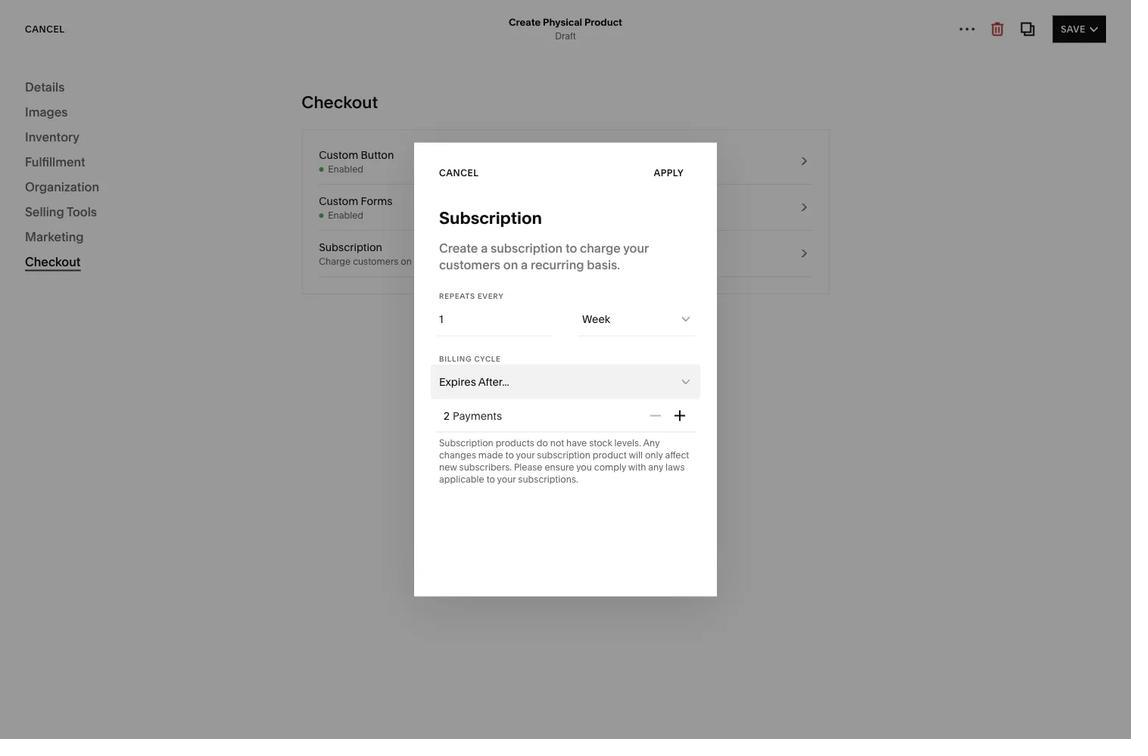Task type: locate. For each thing, give the bounding box(es) containing it.
on up the every
[[503, 258, 518, 273]]

button
[[361, 149, 394, 162]]

subscription up the every
[[491, 241, 563, 256]]

apply
[[654, 167, 684, 178]]

1 vertical spatial create
[[42, 209, 76, 222]]

repeats
[[439, 292, 475, 301]]

customers up repeats every
[[439, 258, 501, 273]]

subscription for subscription charge customers on a recurring basis.
[[319, 241, 382, 254]]

1 vertical spatial products
[[496, 438, 534, 449]]

1 custom from the top
[[319, 149, 358, 162]]

marketing
[[25, 229, 84, 244]]

1 enabled from the top
[[328, 164, 363, 175]]

turn
[[596, 20, 613, 31]]

subscription inside "subscription products do not have stock levels. any changes made to your subscription product will only affect new subscribers. please ensure you comply with any laws applicable to your subscriptions."
[[439, 438, 493, 449]]

product
[[124, 209, 164, 222], [593, 450, 627, 461]]

save button
[[1053, 16, 1106, 43]]

on
[[615, 20, 626, 31], [401, 256, 412, 267], [503, 258, 518, 273]]

2 enabled from the top
[[328, 210, 363, 221]]

2 horizontal spatial create
[[509, 16, 541, 28]]

product right first
[[124, 209, 164, 222]]

categories
[[29, 28, 90, 39]]

2 vertical spatial create
[[439, 241, 478, 256]]

1 vertical spatial you
[[576, 462, 592, 473]]

publish
[[516, 20, 548, 31]]

this
[[628, 20, 644, 31]]

expires
[[439, 376, 476, 388]]

products up first
[[116, 170, 169, 185]]

you right when at top left
[[498, 20, 514, 31]]

checkout
[[302, 92, 378, 112], [25, 254, 81, 269]]

organization
[[25, 179, 99, 194]]

cycle
[[474, 355, 501, 364]]

custom
[[319, 149, 358, 162], [319, 195, 358, 208]]

0 horizontal spatial create
[[42, 209, 76, 222]]

custom forms
[[319, 195, 393, 208]]

to left start on the top left
[[167, 209, 177, 222]]

checkout up custom button
[[302, 92, 378, 112]]

to inside create a subscription to charge your customers on a recurring basis.
[[566, 241, 577, 256]]

basis.
[[463, 256, 488, 267], [587, 258, 620, 273]]

recurring up repeats on the left of page
[[421, 256, 461, 267]]

repeats every
[[439, 292, 504, 301]]

0 horizontal spatial recurring
[[421, 256, 461, 267]]

to left charge
[[566, 241, 577, 256]]

first
[[103, 209, 122, 222]]

create up repeats on the left of page
[[439, 241, 478, 256]]

products up made
[[496, 438, 534, 449]]

0 vertical spatial products
[[116, 170, 169, 185]]

0 horizontal spatial product
[[124, 209, 164, 222]]

every
[[478, 292, 504, 301]]

0 horizontal spatial basis.
[[463, 256, 488, 267]]

your
[[186, 170, 211, 185], [78, 209, 100, 222], [623, 241, 649, 256], [516, 450, 535, 461], [497, 474, 516, 485]]

0 vertical spatial cancel
[[25, 23, 65, 34]]

laws
[[666, 462, 685, 473]]

to enable updating social accounts when you publish a product, turn on this feature in
[[319, 20, 688, 31]]

create inside start adding products to your store create your first product to start selling.
[[42, 209, 76, 222]]

1 chevron small down light icon image from the top
[[680, 313, 692, 325]]

any
[[643, 438, 660, 449]]

customers inside subscription charge customers on a recurring basis.
[[353, 256, 399, 267]]

0 horizontal spatial products
[[116, 170, 169, 185]]

0 vertical spatial chevron small down light icon image
[[680, 313, 692, 325]]

1 vertical spatial subscription
[[537, 450, 590, 461]]

tab list
[[968, 21, 1038, 45]]

all
[[25, 72, 46, 93]]

row group
[[0, 84, 300, 693]]

chevron small down light icon image inside week dropdown button
[[680, 313, 692, 325]]

selling.
[[204, 209, 239, 222]]

enabled for button
[[328, 164, 363, 175]]

subscription up ensure at the bottom
[[537, 450, 590, 461]]

1 vertical spatial custom
[[319, 195, 358, 208]]

subscription up charge
[[319, 241, 382, 254]]

subscription
[[439, 207, 542, 228], [319, 241, 382, 254], [439, 438, 493, 449]]

subscribers.
[[459, 462, 512, 473]]

recurring down charge
[[531, 258, 584, 273]]

product up comply
[[593, 450, 627, 461]]

2 custom from the top
[[319, 195, 358, 208]]

1 vertical spatial checkout
[[25, 254, 81, 269]]

subscription inside subscription charge customers on a recurring basis.
[[319, 241, 382, 254]]

enabled
[[328, 164, 363, 175], [328, 210, 363, 221]]

create
[[509, 16, 541, 28], [42, 209, 76, 222], [439, 241, 478, 256]]

on right charge
[[401, 256, 412, 267]]

1 vertical spatial enabled
[[328, 210, 363, 221]]

basis. inside subscription charge customers on a recurring basis.
[[463, 256, 488, 267]]

0 vertical spatial checkout
[[302, 92, 378, 112]]

subscription products do not have stock levels. any changes made to your subscription product will only affect new subscribers. please ensure you comply with any laws applicable to your subscriptions.
[[439, 438, 689, 485]]

create left physical
[[509, 16, 541, 28]]

1 horizontal spatial create
[[439, 241, 478, 256]]

accounts
[[431, 20, 471, 31]]

subscription up changes on the left of page
[[439, 438, 493, 449]]

a
[[550, 20, 555, 31], [481, 241, 488, 256], [414, 256, 419, 267], [521, 258, 528, 273]]

when
[[473, 20, 496, 31]]

enabled down custom button
[[328, 164, 363, 175]]

basis. up repeats every
[[463, 256, 488, 267]]

1 vertical spatial cancel
[[439, 167, 479, 178]]

customers
[[353, 256, 399, 267], [439, 258, 501, 273]]

to
[[171, 170, 183, 185], [167, 209, 177, 222], [566, 241, 577, 256], [505, 450, 514, 461], [487, 474, 495, 485]]

start adding products to your store create your first product to start selling.
[[42, 170, 239, 222]]

your right charge
[[623, 241, 649, 256]]

None number field
[[439, 302, 549, 336]]

1 horizontal spatial products
[[496, 438, 534, 449]]

subscription for subscription products do not have stock levels. any changes made to your subscription product will only affect new subscribers. please ensure you comply with any laws applicable to your subscriptions.
[[439, 438, 493, 449]]

apply button
[[654, 159, 692, 187]]

subscription inside "subscription products do not have stock levels. any changes made to your subscription product will only affect new subscribers. please ensure you comply with any laws applicable to your subscriptions."
[[537, 450, 590, 461]]

1 horizontal spatial recurring
[[531, 258, 584, 273]]

1 vertical spatial product
[[593, 450, 627, 461]]

images
[[25, 104, 68, 119]]

enabled down custom forms in the top left of the page
[[328, 210, 363, 221]]

create down "store"
[[42, 209, 76, 222]]

1 horizontal spatial basis.
[[587, 258, 620, 273]]

create inside "create physical product draft"
[[509, 16, 541, 28]]

0 vertical spatial create
[[509, 16, 541, 28]]

0 vertical spatial cancel button
[[25, 16, 65, 43]]

1 horizontal spatial you
[[576, 462, 592, 473]]

0 horizontal spatial you
[[498, 20, 514, 31]]

do
[[537, 438, 548, 449]]

None text field
[[444, 408, 453, 424]]

product inside "subscription products do not have stock levels. any changes made to your subscription product will only affect new subscribers. please ensure you comply with any laws applicable to your subscriptions."
[[593, 450, 627, 461]]

2 horizontal spatial on
[[615, 20, 626, 31]]

checkout down marketing
[[25, 254, 81, 269]]

0 horizontal spatial on
[[401, 256, 412, 267]]

custom for custom forms
[[319, 195, 358, 208]]

1 vertical spatial chevron small down light icon image
[[680, 376, 692, 388]]

you
[[498, 20, 514, 31], [576, 462, 592, 473]]

1 horizontal spatial product
[[593, 450, 627, 461]]

custom left the "forms"
[[319, 195, 358, 208]]

1 vertical spatial cancel button
[[439, 159, 487, 187]]

your down the subscribers.
[[497, 474, 516, 485]]

chevron small down light icon image
[[680, 313, 692, 325], [680, 376, 692, 388]]

details
[[25, 80, 65, 94]]

fulfillment
[[25, 154, 85, 169]]

inventory
[[25, 129, 79, 144]]

comply
[[594, 462, 626, 473]]

0 vertical spatial subscription
[[439, 207, 542, 228]]

recurring
[[421, 256, 461, 267], [531, 258, 584, 273]]

have
[[566, 438, 587, 449]]

basis. down charge
[[587, 258, 620, 273]]

0 vertical spatial custom
[[319, 149, 358, 162]]

1 vertical spatial subscription
[[319, 241, 382, 254]]

0 vertical spatial product
[[124, 209, 164, 222]]

0 vertical spatial subscription
[[491, 241, 563, 256]]

to
[[319, 20, 329, 31]]

in
[[678, 20, 686, 31]]

create for create a subscription to charge your customers on a recurring basis.
[[439, 241, 478, 256]]

1 horizontal spatial customers
[[439, 258, 501, 273]]

0 horizontal spatial customers
[[353, 256, 399, 267]]

recurring inside create a subscription to charge your customers on a recurring basis.
[[531, 258, 584, 273]]

not
[[550, 438, 564, 449]]

on left the this
[[615, 20, 626, 31]]

customers right charge
[[353, 256, 399, 267]]

levels.
[[614, 438, 641, 449]]

cancel button
[[25, 16, 65, 43], [439, 159, 487, 187]]

stock
[[589, 438, 612, 449]]

cancel
[[25, 23, 65, 34], [439, 167, 479, 178]]

0 vertical spatial you
[[498, 20, 514, 31]]

Search items… text field
[[50, 101, 271, 135]]

0 vertical spatial enabled
[[328, 164, 363, 175]]

0 horizontal spatial cancel button
[[25, 16, 65, 43]]

1 horizontal spatial cancel button
[[439, 159, 487, 187]]

create inside create a subscription to charge your customers on a recurring basis.
[[439, 241, 478, 256]]

your up the 'please'
[[516, 450, 535, 461]]

subscription up create a subscription to charge your customers on a recurring basis.
[[439, 207, 542, 228]]

you right ensure at the bottom
[[576, 462, 592, 473]]

subscription
[[491, 241, 563, 256], [537, 450, 590, 461]]

custom left button
[[319, 149, 358, 162]]

1 horizontal spatial on
[[503, 258, 518, 273]]

chevron small down light icon image for expires after...
[[680, 376, 692, 388]]

2 chevron small down light icon image from the top
[[680, 376, 692, 388]]

products
[[116, 170, 169, 185], [496, 438, 534, 449]]

2 vertical spatial subscription
[[439, 438, 493, 449]]

changes
[[439, 450, 476, 461]]

chevron small down light icon image inside expires after... dropdown button
[[680, 376, 692, 388]]



Task type: describe. For each thing, give the bounding box(es) containing it.
custom for custom button
[[319, 149, 358, 162]]

your inside create a subscription to charge your customers on a recurring basis.
[[623, 241, 649, 256]]

start
[[179, 209, 201, 222]]

selling
[[25, 204, 64, 219]]

create a subscription to charge your customers on a recurring basis.
[[439, 241, 649, 273]]

0 horizontal spatial checkout
[[25, 254, 81, 269]]

ensure
[[545, 462, 574, 473]]

week button
[[574, 302, 700, 337]]

save
[[1061, 23, 1086, 34]]

grid grid
[[0, 84, 300, 693]]

selling tools
[[25, 204, 97, 219]]

on inside subscription charge customers on a recurring basis.
[[401, 256, 412, 267]]

create for create physical product draft
[[509, 16, 541, 28]]

create physical product draft
[[509, 16, 622, 42]]

recurring inside subscription charge customers on a recurring basis.
[[421, 256, 461, 267]]

1 horizontal spatial cancel
[[439, 167, 479, 178]]

charge
[[319, 256, 351, 267]]

start
[[42, 170, 70, 185]]

tools
[[67, 204, 97, 219]]

chevron small down light icon image for week
[[680, 313, 692, 325]]

social
[[404, 20, 429, 31]]

your up start on the top left
[[186, 170, 211, 185]]

draft
[[555, 31, 576, 42]]

customers inside create a subscription to charge your customers on a recurring basis.
[[439, 258, 501, 273]]

only
[[645, 450, 663, 461]]

payments
[[453, 410, 502, 422]]

made
[[478, 450, 503, 461]]

any
[[648, 462, 663, 473]]

basis. inside create a subscription to charge your customers on a recurring basis.
[[587, 258, 620, 273]]

updating
[[363, 20, 402, 31]]

0 horizontal spatial cancel
[[25, 23, 65, 34]]

store
[[42, 187, 72, 202]]

affect
[[665, 450, 689, 461]]

will
[[629, 450, 643, 461]]

billing cycle
[[439, 355, 501, 364]]

adding
[[73, 170, 113, 185]]

your left first
[[78, 209, 100, 222]]

forms
[[361, 195, 393, 208]]

expires after...
[[439, 376, 509, 388]]

product,
[[557, 20, 594, 31]]

enabled for forms
[[328, 210, 363, 221]]

enable
[[331, 20, 361, 31]]

with
[[628, 462, 646, 473]]

feature
[[646, 20, 676, 31]]

applicable
[[439, 474, 484, 485]]

expires after... button
[[431, 365, 700, 399]]

billing
[[439, 355, 472, 364]]

week
[[582, 313, 610, 326]]

subscription for subscription
[[439, 207, 542, 228]]

a inside subscription charge customers on a recurring basis.
[[414, 256, 419, 267]]

subscription charge customers on a recurring basis.
[[319, 241, 488, 267]]

subscriptions.
[[518, 474, 578, 485]]

categories button
[[0, 17, 107, 50]]

product
[[584, 16, 622, 28]]

you inside "subscription products do not have stock levels. any changes made to your subscription product will only affect new subscribers. please ensure you comply with any laws applicable to your subscriptions."
[[576, 462, 592, 473]]

to up start on the top left
[[171, 170, 183, 185]]

charge
[[580, 241, 621, 256]]

1 horizontal spatial checkout
[[302, 92, 378, 112]]

products inside "subscription products do not have stock levels. any changes made to your subscription product will only affect new subscribers. please ensure you comply with any laws applicable to your subscriptions."
[[496, 438, 534, 449]]

new
[[439, 462, 457, 473]]

to down the subscribers.
[[487, 474, 495, 485]]

after...
[[478, 376, 509, 388]]

please
[[514, 462, 543, 473]]

physical
[[543, 16, 582, 28]]

products inside start adding products to your store create your first product to start selling.
[[116, 170, 169, 185]]

custom button
[[319, 149, 394, 162]]

product inside start adding products to your store create your first product to start selling.
[[124, 209, 164, 222]]

to right made
[[505, 450, 514, 461]]

on inside create a subscription to charge your customers on a recurring basis.
[[503, 258, 518, 273]]

subscription inside create a subscription to charge your customers on a recurring basis.
[[491, 241, 563, 256]]



Task type: vqa. For each thing, say whether or not it's contained in the screenshot.
Add Product
no



